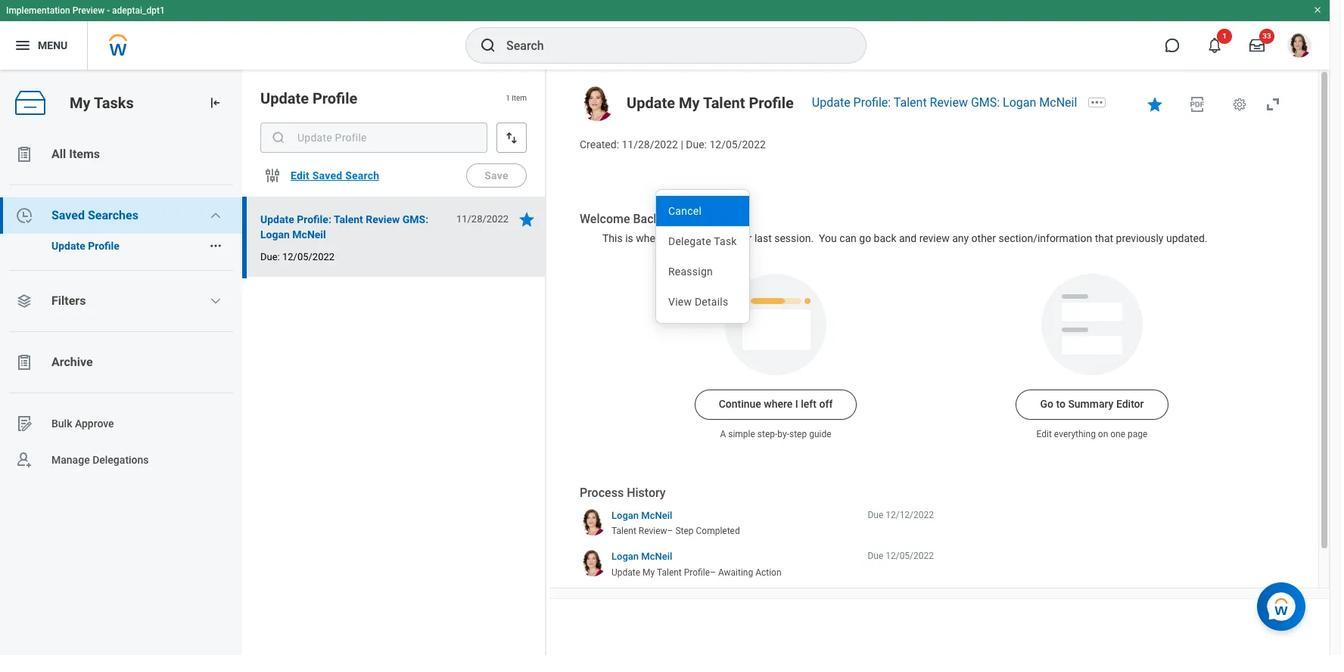 Task type: vqa. For each thing, say whether or not it's contained in the screenshot.
Export to Excel image
no



Task type: describe. For each thing, give the bounding box(es) containing it.
0 horizontal spatial my
[[70, 94, 91, 112]]

1 for 1
[[1223, 32, 1227, 40]]

employee's photo (logan mcneil) image
[[580, 86, 615, 121]]

summary
[[1069, 399, 1114, 411]]

my for update my talent profile – awaiting action
[[643, 568, 655, 578]]

update inside the update profile: talent review gms: logan mcneil
[[260, 214, 294, 226]]

i
[[796, 399, 799, 411]]

all items
[[51, 147, 100, 161]]

1 for 1 item
[[506, 94, 510, 102]]

delegations
[[92, 454, 149, 466]]

go to summary editor
[[1041, 399, 1145, 411]]

1 item
[[506, 94, 527, 102]]

guide
[[810, 430, 832, 440]]

all
[[51, 147, 66, 161]]

Search Workday  search field
[[507, 29, 835, 62]]

where inside welcome back this is where you left off in your last session.  you can go back and review any other section/information that previously updated.
[[636, 232, 665, 244]]

due for due 12/12/2022
[[868, 510, 884, 521]]

12/12/2022
[[886, 510, 934, 521]]

bulk approve
[[51, 418, 114, 430]]

edit saved search button
[[285, 161, 386, 191]]

33 button
[[1241, 29, 1275, 62]]

menu containing cancel
[[657, 196, 749, 317]]

bulk approve link
[[0, 406, 242, 442]]

manage delegations
[[51, 454, 149, 466]]

process history
[[580, 486, 666, 501]]

editor
[[1117, 399, 1145, 411]]

|
[[681, 139, 684, 151]]

my tasks element
[[0, 70, 242, 656]]

profile logan mcneil image
[[1288, 33, 1312, 61]]

updated.
[[1167, 232, 1208, 244]]

1 vertical spatial search image
[[271, 130, 286, 145]]

profile inside item list element
[[313, 89, 358, 108]]

perspective image
[[15, 292, 33, 310]]

continue where i left off button
[[695, 390, 857, 421]]

created: 11/28/2022 | due: 12/05/2022
[[580, 139, 766, 151]]

all items button
[[0, 136, 242, 173]]

list containing all items
[[0, 136, 242, 479]]

2 horizontal spatial review
[[930, 95, 968, 110]]

preview
[[72, 5, 105, 16]]

on
[[1099, 430, 1109, 440]]

my for update my talent profile
[[679, 94, 700, 112]]

history
[[627, 486, 666, 501]]

none text field inside item list element
[[260, 123, 488, 153]]

edit saved search
[[291, 170, 380, 182]]

11/28/2022 inside item list element
[[457, 214, 509, 225]]

due: 12/05/2022
[[260, 251, 335, 263]]

tasks
[[94, 94, 134, 112]]

delegate task
[[669, 235, 737, 248]]

your
[[732, 232, 752, 244]]

talent review – step completed
[[612, 527, 740, 537]]

this
[[603, 232, 623, 244]]

approve
[[75, 418, 114, 430]]

justify image
[[14, 36, 32, 55]]

delegate
[[669, 235, 712, 248]]

0 vertical spatial gms:
[[971, 95, 1000, 110]]

adeptai_dpt1
[[112, 5, 165, 16]]

saved searches button
[[0, 198, 242, 234]]

save button
[[466, 164, 527, 188]]

close environment banner image
[[1314, 5, 1323, 14]]

process
[[580, 486, 624, 501]]

clipboard image for all items
[[15, 145, 33, 164]]

due 12/12/2022
[[868, 510, 934, 521]]

session.
[[775, 232, 814, 244]]

12/05/2022 for due 12/05/2022
[[886, 552, 934, 562]]

filters
[[51, 294, 86, 308]]

inbox large image
[[1250, 38, 1265, 53]]

items
[[69, 147, 100, 161]]

item
[[512, 94, 527, 102]]

saved inside dropdown button
[[51, 208, 85, 223]]

menu
[[38, 39, 68, 51]]

0 vertical spatial –
[[668, 527, 674, 537]]

completed
[[696, 527, 740, 537]]

filters button
[[0, 283, 242, 320]]

off inside button
[[820, 399, 833, 411]]

edit for edit everything on one page
[[1037, 430, 1052, 440]]

edit for edit saved search
[[291, 170, 310, 182]]

edit everything on one page
[[1037, 430, 1148, 440]]

section/information
[[999, 232, 1093, 244]]

saved searches
[[51, 208, 138, 223]]

go to summary editor button
[[1017, 390, 1169, 421]]

everything
[[1055, 430, 1096, 440]]

can go
[[840, 232, 872, 244]]

user plus image
[[15, 451, 33, 469]]

and review
[[900, 232, 950, 244]]

due 12/05/2022
[[868, 552, 934, 562]]

step
[[790, 430, 807, 440]]

update profile inside button
[[51, 240, 120, 252]]

chevron down image
[[210, 210, 222, 222]]

1 horizontal spatial search image
[[479, 36, 498, 55]]

left inside welcome back this is where you left off in your last session.  you can go back and review any other section/information that previously updated.
[[687, 232, 702, 244]]

review inside process history region
[[639, 527, 668, 537]]

where inside button
[[764, 399, 793, 411]]

view details button
[[657, 287, 749, 317]]

gms: inside button
[[403, 214, 429, 226]]

due for due 12/05/2022
[[868, 552, 884, 562]]

a
[[720, 430, 726, 440]]

bulk
[[51, 418, 72, 430]]

view details
[[669, 296, 729, 308]]

logan mcneil button for my
[[612, 551, 673, 564]]

to
[[1057, 399, 1066, 411]]

action
[[756, 568, 782, 578]]

implementation preview -   adeptai_dpt1
[[6, 5, 165, 16]]

step-
[[758, 430, 778, 440]]

search
[[345, 170, 380, 182]]

logan inside item list element
[[260, 229, 290, 241]]

any
[[953, 232, 969, 244]]

transformation import image
[[207, 95, 223, 111]]

continue where i left off
[[719, 399, 833, 411]]

archive
[[51, 355, 93, 370]]



Task type: locate. For each thing, give the bounding box(es) containing it.
1 vertical spatial profile:
[[297, 214, 332, 226]]

0 vertical spatial 1
[[1223, 32, 1227, 40]]

update profile: talent review gms: logan mcneil link
[[812, 95, 1078, 110]]

left
[[687, 232, 702, 244], [801, 399, 817, 411]]

profile inside process history region
[[684, 568, 710, 578]]

1 vertical spatial 1
[[506, 94, 510, 102]]

2 logan mcneil from the top
[[612, 552, 673, 563]]

– left awaiting
[[710, 568, 716, 578]]

go
[[1041, 399, 1054, 411]]

back
[[633, 212, 660, 226]]

due: right related actions "image" in the top of the page
[[260, 251, 280, 263]]

mcneil inside update profile: talent review gms: logan mcneil button
[[293, 229, 326, 241]]

clipboard image left archive
[[15, 354, 33, 372]]

clipboard image for archive
[[15, 354, 33, 372]]

1 horizontal spatial 12/05/2022
[[710, 139, 766, 151]]

0 vertical spatial off
[[705, 232, 718, 244]]

1 vertical spatial review
[[366, 214, 400, 226]]

0 horizontal spatial edit
[[291, 170, 310, 182]]

edit right the configure image
[[291, 170, 310, 182]]

update profile: talent review gms: logan mcneil inside update profile: talent review gms: logan mcneil button
[[260, 214, 429, 241]]

created:
[[580, 139, 619, 151]]

logan mcneil button down talent review – step completed
[[612, 551, 673, 564]]

0 vertical spatial due:
[[686, 139, 707, 151]]

1 horizontal spatial star image
[[1146, 95, 1165, 114]]

0 vertical spatial due
[[868, 510, 884, 521]]

fullscreen image
[[1265, 95, 1283, 114]]

2 horizontal spatial my
[[679, 94, 700, 112]]

star image inside item list element
[[518, 211, 536, 229]]

cancel button
[[657, 196, 749, 226]]

profile: inside button
[[297, 214, 332, 226]]

-
[[107, 5, 110, 16]]

1 vertical spatial left
[[801, 399, 817, 411]]

my
[[70, 94, 91, 112], [679, 94, 700, 112], [643, 568, 655, 578]]

star image left view printable version (pdf) icon
[[1146, 95, 1165, 114]]

1 vertical spatial edit
[[1037, 430, 1052, 440]]

0 vertical spatial star image
[[1146, 95, 1165, 114]]

0 vertical spatial where
[[636, 232, 665, 244]]

my tasks
[[70, 94, 134, 112]]

due: right the |
[[686, 139, 707, 151]]

1 right the "notifications large" icon
[[1223, 32, 1227, 40]]

talent inside update profile: talent review gms: logan mcneil button
[[334, 214, 363, 226]]

off left in
[[705, 232, 718, 244]]

logan mcneil button down history at the left bottom
[[612, 510, 673, 523]]

save
[[485, 170, 509, 182]]

0 vertical spatial search image
[[479, 36, 498, 55]]

logan mcneil down talent review – step completed
[[612, 552, 673, 563]]

chevron down image
[[210, 295, 222, 307]]

1 vertical spatial logan mcneil button
[[612, 551, 673, 564]]

1 horizontal spatial review
[[639, 527, 668, 537]]

off right i
[[820, 399, 833, 411]]

logan mcneil button for review
[[612, 510, 673, 523]]

0 horizontal spatial due:
[[260, 251, 280, 263]]

implementation
[[6, 5, 70, 16]]

clock check image
[[15, 207, 33, 225]]

1 vertical spatial where
[[764, 399, 793, 411]]

1 logan mcneil from the top
[[612, 510, 673, 522]]

1 horizontal spatial 1
[[1223, 32, 1227, 40]]

12/05/2022 inside process history region
[[886, 552, 934, 562]]

where
[[636, 232, 665, 244], [764, 399, 793, 411]]

sort image
[[504, 130, 519, 145]]

0 vertical spatial left
[[687, 232, 702, 244]]

in
[[721, 232, 729, 244]]

a simple step-by-step guide
[[720, 430, 832, 440]]

0 horizontal spatial update profile
[[51, 240, 120, 252]]

12/05/2022 for due: 12/05/2022
[[282, 251, 335, 263]]

0 vertical spatial clipboard image
[[15, 145, 33, 164]]

page
[[1128, 430, 1148, 440]]

gms:
[[971, 95, 1000, 110], [403, 214, 429, 226]]

clipboard image
[[15, 145, 33, 164], [15, 354, 33, 372]]

0 horizontal spatial where
[[636, 232, 665, 244]]

1 left item
[[506, 94, 510, 102]]

1 vertical spatial update profile: talent review gms: logan mcneil
[[260, 214, 429, 241]]

profile inside button
[[88, 240, 120, 252]]

– left step at the bottom of page
[[668, 527, 674, 537]]

update inside list
[[51, 240, 85, 252]]

1 horizontal spatial due:
[[686, 139, 707, 151]]

1 due from the top
[[868, 510, 884, 521]]

2 vertical spatial review
[[639, 527, 668, 537]]

configure image
[[264, 167, 282, 185]]

gear image
[[1233, 97, 1248, 112]]

2 logan mcneil button from the top
[[612, 551, 673, 564]]

logan
[[1003, 95, 1037, 110], [260, 229, 290, 241], [612, 510, 639, 522], [612, 552, 639, 563]]

12/05/2022 down 12/12/2022
[[886, 552, 934, 562]]

menu button
[[0, 21, 87, 70]]

0 horizontal spatial –
[[668, 527, 674, 537]]

2 clipboard image from the top
[[15, 354, 33, 372]]

1
[[1223, 32, 1227, 40], [506, 94, 510, 102]]

list
[[0, 136, 242, 479]]

task
[[714, 235, 737, 248]]

saved left search
[[313, 170, 343, 182]]

off
[[705, 232, 718, 244], [820, 399, 833, 411]]

1 horizontal spatial my
[[643, 568, 655, 578]]

update profile button
[[0, 234, 203, 258]]

archive button
[[0, 345, 242, 381]]

1 logan mcneil button from the top
[[612, 510, 673, 523]]

logan mcneil for my
[[612, 552, 673, 563]]

0 horizontal spatial off
[[705, 232, 718, 244]]

0 vertical spatial logan mcneil button
[[612, 510, 673, 523]]

details
[[695, 296, 729, 308]]

1 vertical spatial gms:
[[403, 214, 429, 226]]

2 due from the top
[[868, 552, 884, 562]]

1 vertical spatial clipboard image
[[15, 354, 33, 372]]

1 horizontal spatial –
[[710, 568, 716, 578]]

review
[[930, 95, 968, 110], [366, 214, 400, 226], [639, 527, 668, 537]]

update profile
[[260, 89, 358, 108], [51, 240, 120, 252]]

other
[[972, 232, 997, 244]]

update profile: talent review gms: logan mcneil button
[[260, 211, 448, 244]]

due down 'due 12/12/2022'
[[868, 552, 884, 562]]

11/28/2022 left the |
[[622, 139, 678, 151]]

None text field
[[260, 123, 488, 153]]

off inside welcome back this is where you left off in your last session.  you can go back and review any other section/information that previously updated.
[[705, 232, 718, 244]]

update profile inside item list element
[[260, 89, 358, 108]]

due: inside item list element
[[260, 251, 280, 263]]

0 vertical spatial update profile: talent review gms: logan mcneil
[[812, 95, 1078, 110]]

0 horizontal spatial left
[[687, 232, 702, 244]]

11/28/2022
[[622, 139, 678, 151], [457, 214, 509, 225]]

my up the |
[[679, 94, 700, 112]]

0 horizontal spatial profile:
[[297, 214, 332, 226]]

reassign button
[[657, 257, 749, 287]]

due
[[868, 510, 884, 521], [868, 552, 884, 562]]

1 inside button
[[1223, 32, 1227, 40]]

clipboard image left all
[[15, 145, 33, 164]]

my inside process history region
[[643, 568, 655, 578]]

process history region
[[580, 486, 934, 585]]

0 horizontal spatial 11/28/2022
[[457, 214, 509, 225]]

1 horizontal spatial left
[[801, 399, 817, 411]]

1 vertical spatial 12/05/2022
[[282, 251, 335, 263]]

0 horizontal spatial review
[[366, 214, 400, 226]]

my down talent review – step completed
[[643, 568, 655, 578]]

mcneil
[[1040, 95, 1078, 110], [293, 229, 326, 241], [642, 510, 673, 522], [642, 552, 673, 563]]

0 horizontal spatial gms:
[[403, 214, 429, 226]]

1 horizontal spatial profile:
[[854, 95, 891, 110]]

view printable version (pdf) image
[[1189, 95, 1207, 114]]

related actions image
[[209, 239, 223, 253]]

is
[[626, 232, 634, 244]]

searches
[[88, 208, 138, 223]]

menu
[[657, 196, 749, 317]]

0 vertical spatial saved
[[313, 170, 343, 182]]

update profile: talent review gms: logan mcneil
[[812, 95, 1078, 110], [260, 214, 429, 241]]

1 vertical spatial logan mcneil
[[612, 552, 673, 563]]

left right i
[[801, 399, 817, 411]]

1 vertical spatial off
[[820, 399, 833, 411]]

0 vertical spatial review
[[930, 95, 968, 110]]

edit inside button
[[291, 170, 310, 182]]

1 horizontal spatial saved
[[313, 170, 343, 182]]

1 button
[[1199, 29, 1233, 62]]

that previously
[[1095, 232, 1164, 244]]

1 vertical spatial due:
[[260, 251, 280, 263]]

due left 12/12/2022
[[868, 510, 884, 521]]

33
[[1263, 32, 1272, 40]]

simple
[[729, 430, 756, 440]]

1 inside item list element
[[506, 94, 510, 102]]

1 vertical spatial saved
[[51, 208, 85, 223]]

step
[[676, 527, 694, 537]]

12/05/2022 inside item list element
[[282, 251, 335, 263]]

logan mcneil for review
[[612, 510, 673, 522]]

clipboard image inside all items button
[[15, 145, 33, 164]]

1 vertical spatial –
[[710, 568, 716, 578]]

profile:
[[854, 95, 891, 110], [297, 214, 332, 226]]

left right you
[[687, 232, 702, 244]]

1 horizontal spatial 11/28/2022
[[622, 139, 678, 151]]

0 horizontal spatial star image
[[518, 211, 536, 229]]

logan mcneil down history at the left bottom
[[612, 510, 673, 522]]

view
[[669, 296, 692, 308]]

due:
[[686, 139, 707, 151], [260, 251, 280, 263]]

update my talent profile – awaiting action
[[612, 568, 782, 578]]

last
[[755, 232, 772, 244]]

continue
[[719, 399, 762, 411]]

0 horizontal spatial 1
[[506, 94, 510, 102]]

update
[[260, 89, 309, 108], [627, 94, 675, 112], [812, 95, 851, 110], [260, 214, 294, 226], [51, 240, 85, 252], [612, 568, 641, 578]]

search image
[[479, 36, 498, 55], [271, 130, 286, 145]]

0 horizontal spatial saved
[[51, 208, 85, 223]]

saved inside button
[[313, 170, 343, 182]]

1 horizontal spatial off
[[820, 399, 833, 411]]

where left i
[[764, 399, 793, 411]]

notifications large image
[[1208, 38, 1223, 53]]

1 horizontal spatial update profile
[[260, 89, 358, 108]]

cancel
[[669, 205, 702, 217]]

edit down go
[[1037, 430, 1052, 440]]

star image down save button
[[518, 211, 536, 229]]

1 horizontal spatial gms:
[[971, 95, 1000, 110]]

logan mcneil button
[[612, 510, 673, 523], [612, 551, 673, 564]]

back
[[874, 232, 897, 244]]

where down back
[[636, 232, 665, 244]]

saved right clock check image
[[51, 208, 85, 223]]

1 clipboard image from the top
[[15, 145, 33, 164]]

0 vertical spatial edit
[[291, 170, 310, 182]]

welcome back this is where you left off in your last session.  you can go back and review any other section/information that previously updated.
[[580, 212, 1208, 244]]

0 vertical spatial 11/28/2022
[[622, 139, 678, 151]]

review inside button
[[366, 214, 400, 226]]

11/28/2022 down save
[[457, 214, 509, 225]]

item list element
[[242, 70, 547, 656]]

update inside process history region
[[612, 568, 641, 578]]

menu banner
[[0, 0, 1330, 70]]

1 horizontal spatial update profile: talent review gms: logan mcneil
[[812, 95, 1078, 110]]

1 vertical spatial update profile
[[51, 240, 120, 252]]

awaiting
[[719, 568, 754, 578]]

left inside button
[[801, 399, 817, 411]]

reassign
[[669, 266, 713, 278]]

0 vertical spatial profile:
[[854, 95, 891, 110]]

my left tasks
[[70, 94, 91, 112]]

logan mcneil
[[612, 510, 673, 522], [612, 552, 673, 563]]

star image
[[1146, 95, 1165, 114], [518, 211, 536, 229]]

saved
[[313, 170, 343, 182], [51, 208, 85, 223]]

update my talent profile
[[627, 94, 794, 112]]

0 vertical spatial 12/05/2022
[[710, 139, 766, 151]]

delegate task button
[[657, 226, 749, 257]]

2 horizontal spatial 12/05/2022
[[886, 552, 934, 562]]

talent
[[703, 94, 745, 112], [894, 95, 927, 110], [334, 214, 363, 226], [612, 527, 637, 537], [657, 568, 682, 578]]

0 horizontal spatial update profile: talent review gms: logan mcneil
[[260, 214, 429, 241]]

0 vertical spatial logan mcneil
[[612, 510, 673, 522]]

1 horizontal spatial where
[[764, 399, 793, 411]]

clipboard image inside archive button
[[15, 354, 33, 372]]

12/05/2022 down update my talent profile
[[710, 139, 766, 151]]

profile
[[313, 89, 358, 108], [749, 94, 794, 112], [88, 240, 120, 252], [684, 568, 710, 578]]

1 vertical spatial star image
[[518, 211, 536, 229]]

12/05/2022 down update profile: talent review gms: logan mcneil button
[[282, 251, 335, 263]]

2 vertical spatial 12/05/2022
[[886, 552, 934, 562]]

0 horizontal spatial search image
[[271, 130, 286, 145]]

by-
[[778, 430, 790, 440]]

0 horizontal spatial 12/05/2022
[[282, 251, 335, 263]]

1 vertical spatial due
[[868, 552, 884, 562]]

0 vertical spatial update profile
[[260, 89, 358, 108]]

edit
[[291, 170, 310, 182], [1037, 430, 1052, 440]]

1 horizontal spatial edit
[[1037, 430, 1052, 440]]

rename image
[[15, 415, 33, 433]]

manage
[[51, 454, 90, 466]]

welcome
[[580, 212, 630, 226]]

1 vertical spatial 11/28/2022
[[457, 214, 509, 225]]



